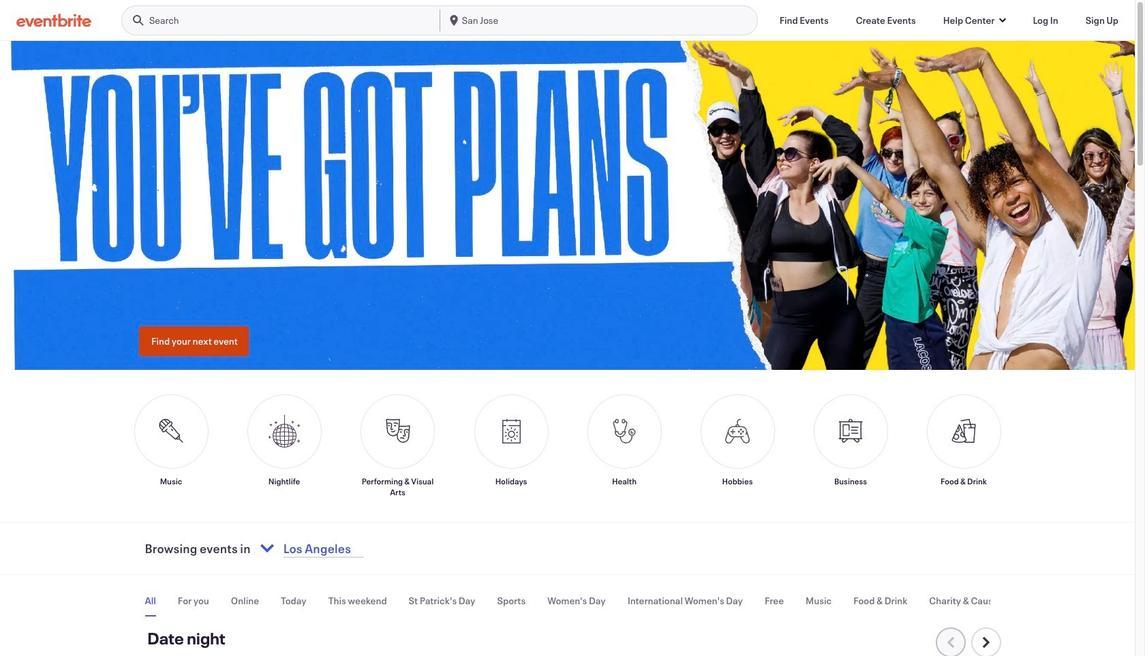 Task type: vqa. For each thing, say whether or not it's contained in the screenshot.
how
no



Task type: locate. For each thing, give the bounding box(es) containing it.
eventbrite image
[[16, 13, 91, 27]]

homepage header image
[[0, 41, 1145, 370]]

find events element
[[780, 13, 829, 27]]

create events element
[[856, 13, 916, 27]]

None text field
[[279, 532, 454, 565]]



Task type: describe. For each thing, give the bounding box(es) containing it.
log in element
[[1033, 13, 1058, 27]]

sign up element
[[1086, 13, 1119, 27]]



